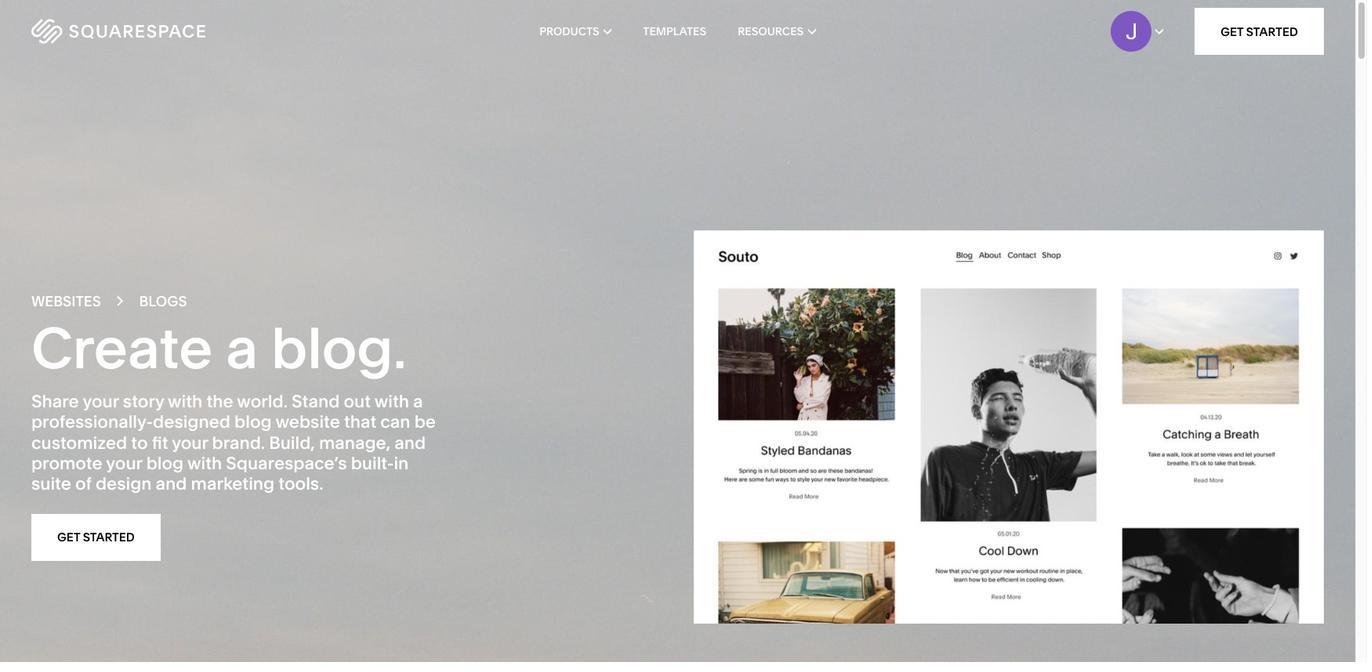 Task type: locate. For each thing, give the bounding box(es) containing it.
a up world.
[[226, 314, 258, 383]]

1 horizontal spatial and
[[395, 433, 426, 454]]

brand.
[[212, 433, 265, 454]]

blogs
[[139, 293, 187, 311]]

templates
[[643, 24, 707, 38]]

0 horizontal spatial and
[[156, 474, 187, 495]]

1 horizontal spatial get
[[1221, 24, 1244, 39]]

with
[[168, 391, 203, 412], [375, 391, 409, 412], [187, 453, 222, 475]]

a right can
[[413, 391, 423, 412]]

squarespace's
[[226, 453, 347, 475]]

design
[[96, 474, 152, 495]]

1 horizontal spatial a
[[413, 391, 423, 412]]

1 vertical spatial started
[[83, 530, 135, 545]]

1 horizontal spatial get started
[[1221, 24, 1299, 39]]

1 vertical spatial and
[[156, 474, 187, 495]]

your
[[83, 391, 119, 412], [172, 433, 208, 454], [106, 453, 142, 475]]

blog right the
[[235, 412, 272, 433]]

that
[[344, 412, 377, 433]]

built-
[[351, 453, 394, 475]]

with right out
[[375, 391, 409, 412]]

suite
[[31, 474, 71, 495]]

1 vertical spatial get started link
[[31, 514, 161, 561]]

to
[[131, 433, 148, 454]]

a
[[226, 314, 258, 383], [413, 391, 423, 412]]

products
[[540, 24, 600, 38]]

and down fit
[[156, 474, 187, 495]]

1 horizontal spatial started
[[1247, 24, 1299, 39]]

get started
[[1221, 24, 1299, 39], [57, 530, 135, 545]]

1 vertical spatial get started
[[57, 530, 135, 545]]

share your story with the world. stand out with a professionally-designed blog website that can be customized to fit your brand. build, manage, and promote your blog with squarespace's built-in suite of design and marketing tools.
[[31, 391, 436, 495]]

products button
[[540, 0, 612, 63]]

0 horizontal spatial blog
[[146, 453, 184, 475]]

with left the
[[168, 391, 203, 412]]

your left fit
[[106, 453, 142, 475]]

get
[[1221, 24, 1244, 39], [57, 530, 80, 545]]

your left story
[[83, 391, 119, 412]]

1 vertical spatial a
[[413, 391, 423, 412]]

websites
[[31, 293, 101, 311]]

a inside share your story with the world. stand out with a professionally-designed blog website that can be customized to fit your brand. build, manage, and promote your blog with squarespace's built-in suite of design and marketing tools.
[[413, 391, 423, 412]]

0 horizontal spatial a
[[226, 314, 258, 383]]

blog
[[235, 412, 272, 433], [146, 453, 184, 475]]

out
[[344, 391, 371, 412]]

blog down designed
[[146, 453, 184, 475]]

0 vertical spatial blog
[[235, 412, 272, 433]]

fit
[[152, 433, 168, 454]]

manage,
[[319, 433, 391, 454]]

professionally-
[[31, 412, 153, 433]]

1 vertical spatial get
[[57, 530, 80, 545]]

resources
[[738, 24, 804, 38]]

tools.
[[279, 474, 323, 495]]

marketing
[[191, 474, 275, 495]]

1 horizontal spatial blog
[[235, 412, 272, 433]]

and
[[395, 433, 426, 454], [156, 474, 187, 495]]

squarespace logo link
[[31, 19, 290, 44]]

started
[[1247, 24, 1299, 39], [83, 530, 135, 545]]

get started link
[[1196, 8, 1325, 55], [31, 514, 161, 561]]

and right built-
[[395, 433, 426, 454]]

world.
[[237, 391, 288, 412]]

0 vertical spatial and
[[395, 433, 426, 454]]

1 horizontal spatial get started link
[[1196, 8, 1325, 55]]



Task type: describe. For each thing, give the bounding box(es) containing it.
websites link
[[31, 293, 101, 311]]

squarespace logo image
[[31, 19, 206, 44]]

0 vertical spatial get started
[[1221, 24, 1299, 39]]

share
[[31, 391, 79, 412]]

with down designed
[[187, 453, 222, 475]]

resources button
[[738, 0, 816, 63]]

1 vertical spatial blog
[[146, 453, 184, 475]]

promote
[[31, 453, 102, 475]]

0 horizontal spatial get started
[[57, 530, 135, 545]]

website
[[276, 412, 340, 433]]

0 horizontal spatial get
[[57, 530, 80, 545]]

0 horizontal spatial get started link
[[31, 514, 161, 561]]

create a blog.
[[31, 314, 407, 383]]

0 vertical spatial get
[[1221, 24, 1244, 39]]

your right fit
[[172, 433, 208, 454]]

0 horizontal spatial started
[[83, 530, 135, 545]]

be
[[415, 412, 436, 433]]

can
[[381, 412, 411, 433]]

stand
[[292, 391, 340, 412]]

the
[[207, 391, 233, 412]]

blog.
[[271, 314, 407, 383]]

in
[[394, 453, 409, 475]]

story
[[123, 391, 164, 412]]

0 vertical spatial a
[[226, 314, 258, 383]]

templates link
[[643, 0, 707, 63]]

of
[[75, 474, 92, 495]]

build,
[[269, 433, 315, 454]]

designed
[[153, 412, 231, 433]]

0 vertical spatial started
[[1247, 24, 1299, 39]]

customized
[[31, 433, 127, 454]]

0 vertical spatial get started link
[[1196, 8, 1325, 55]]

create
[[31, 314, 213, 383]]



Task type: vqa. For each thing, say whether or not it's contained in the screenshot.
event
no



